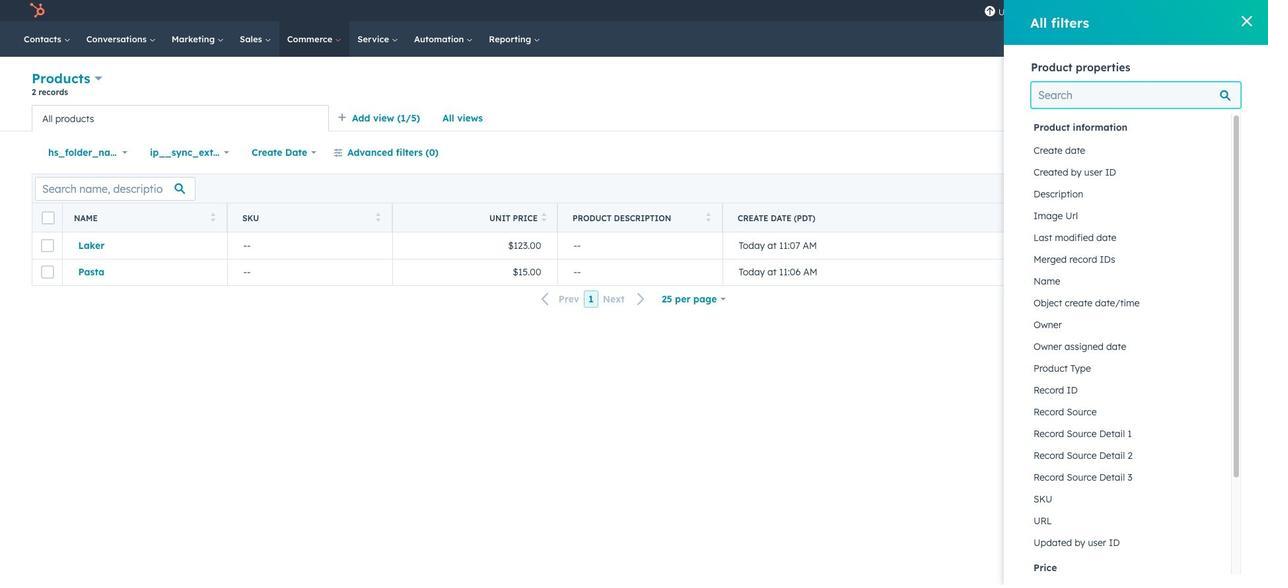 Task type: locate. For each thing, give the bounding box(es) containing it.
press to sort. image for first 'press to sort.' element
[[210, 212, 215, 222]]

banner
[[32, 69, 1237, 105]]

Search search field
[[1031, 82, 1241, 108]]

3 press to sort. image from the left
[[706, 212, 711, 222]]

2 press to sort. image from the left
[[542, 212, 547, 222]]

press to sort. element
[[210, 212, 215, 224], [376, 212, 381, 224], [542, 212, 547, 224], [706, 212, 711, 224]]

press to sort. image
[[376, 212, 381, 222]]

press to sort. image for 4th 'press to sort.' element
[[706, 212, 711, 222]]

press to sort. image for second 'press to sort.' element from the right
[[542, 212, 547, 222]]

2 horizontal spatial press to sort. image
[[706, 212, 711, 222]]

menu
[[978, 0, 1253, 21]]

row group
[[1031, 114, 1232, 585]]

0 horizontal spatial press to sort. image
[[210, 212, 215, 222]]

Search HubSpot search field
[[1073, 28, 1222, 50]]

press to sort. image
[[210, 212, 215, 222], [542, 212, 547, 222], [706, 212, 711, 222]]

1 press to sort. image from the left
[[210, 212, 215, 222]]

1 horizontal spatial press to sort. image
[[542, 212, 547, 222]]

close image
[[1242, 16, 1253, 26]]



Task type: vqa. For each thing, say whether or not it's contained in the screenshot.
Row Group
yes



Task type: describe. For each thing, give the bounding box(es) containing it.
2 press to sort. element from the left
[[376, 212, 381, 224]]

jacob simon image
[[1174, 5, 1186, 17]]

1 press to sort. element from the left
[[210, 212, 215, 224]]

marketplaces image
[[1074, 6, 1086, 18]]

pagination navigation
[[534, 291, 653, 308]]

Search name, description, or SKU search field
[[35, 177, 196, 201]]

4 press to sort. element from the left
[[706, 212, 711, 224]]

3 press to sort. element from the left
[[542, 212, 547, 224]]



